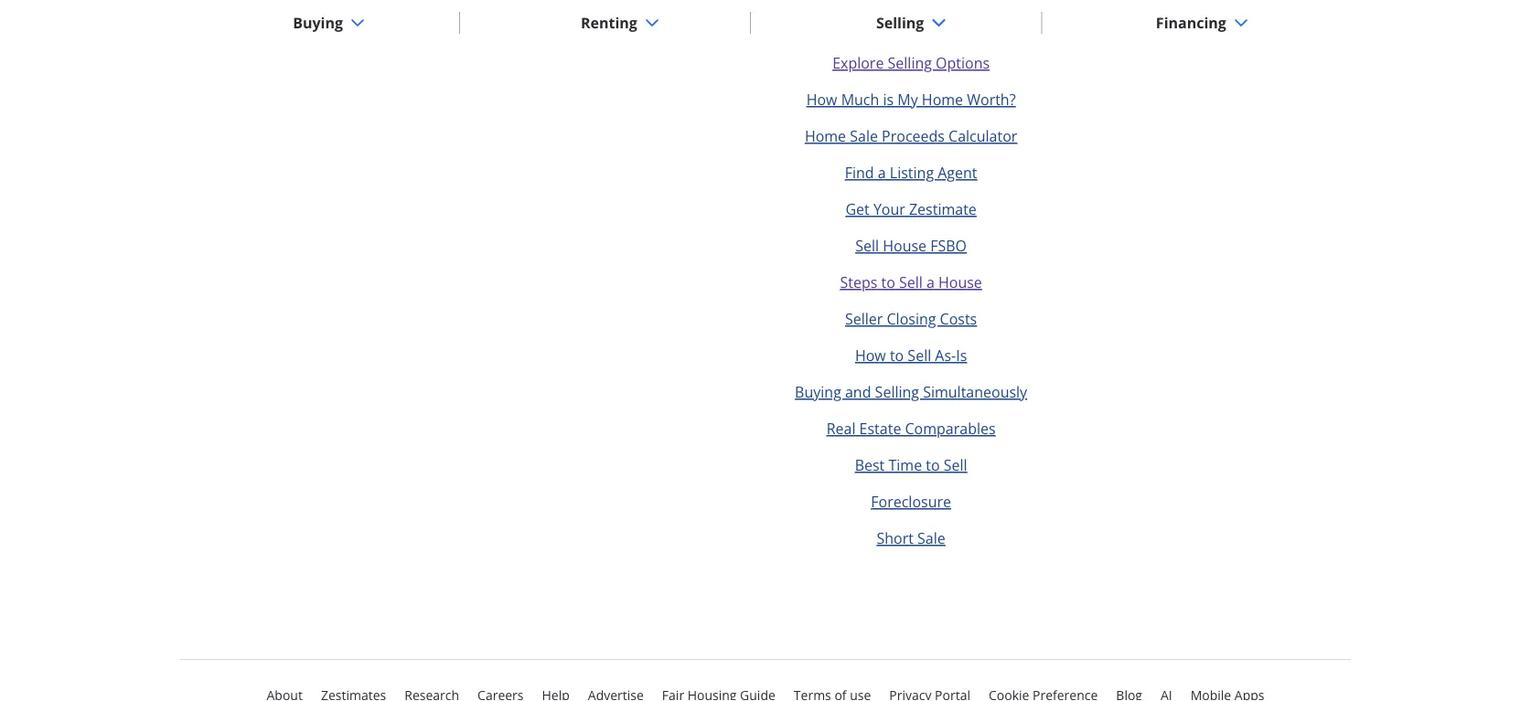 Task type: describe. For each thing, give the bounding box(es) containing it.
renting
[[581, 13, 638, 32]]

1 horizontal spatial home
[[922, 89, 964, 109]]

0 horizontal spatial house
[[883, 236, 927, 256]]

explore selling options
[[833, 53, 990, 73]]

find a listing agent link
[[845, 163, 978, 182]]

how much is my home worth? link
[[807, 89, 1016, 109]]

buying and selling simultaneously link
[[795, 382, 1028, 402]]

selling inside button
[[876, 13, 924, 32]]

1 vertical spatial selling
[[888, 53, 932, 73]]

sell house fsbo
[[856, 236, 967, 256]]

home sale proceeds calculator
[[805, 126, 1018, 146]]

steps to sell a house
[[840, 273, 983, 292]]

real
[[827, 419, 856, 439]]

sell house fsbo link
[[856, 236, 967, 256]]

explore selling options link
[[833, 53, 990, 73]]

2 vertical spatial to
[[926, 456, 940, 475]]

as-
[[935, 346, 956, 365]]

sale for home
[[850, 126, 878, 146]]

find a listing agent
[[845, 163, 978, 182]]

sell down comparables
[[944, 456, 968, 475]]

seller
[[845, 309, 883, 329]]

selling button
[[862, 1, 961, 45]]

seller closing costs
[[845, 309, 977, 329]]

how to sell as-is
[[855, 346, 967, 365]]

to for steps
[[882, 273, 896, 292]]

and
[[845, 382, 872, 402]]

get your zestimate link
[[846, 199, 977, 219]]

best time to sell link
[[855, 456, 968, 475]]

short sale link
[[877, 529, 946, 548]]

real estate comparables
[[827, 419, 996, 439]]

listing
[[890, 163, 934, 182]]

is
[[956, 346, 967, 365]]

1 vertical spatial home
[[805, 126, 846, 146]]

sell down sell house fsbo
[[899, 273, 923, 292]]

best
[[855, 456, 885, 475]]

short
[[877, 529, 914, 548]]

how for how much is my home worth?
[[807, 89, 838, 109]]

much
[[841, 89, 880, 109]]



Task type: vqa. For each thing, say whether or not it's contained in the screenshot.
Foreclosure link
yes



Task type: locate. For each thing, give the bounding box(es) containing it.
0 horizontal spatial a
[[878, 163, 886, 182]]

sale right short
[[918, 529, 946, 548]]

0 horizontal spatial buying
[[293, 13, 343, 32]]

to for how
[[890, 346, 904, 365]]

my
[[898, 89, 918, 109]]

foreclosure link
[[871, 492, 952, 512]]

0 vertical spatial home
[[922, 89, 964, 109]]

foreclosure
[[871, 492, 952, 512]]

find
[[845, 163, 874, 182]]

sell left as-
[[908, 346, 932, 365]]

0 horizontal spatial home
[[805, 126, 846, 146]]

comparables
[[905, 419, 996, 439]]

1 vertical spatial how
[[855, 346, 886, 365]]

selling up explore selling options
[[876, 13, 924, 32]]

agent
[[938, 163, 978, 182]]

0 vertical spatial selling
[[876, 13, 924, 32]]

to up buying and selling simultaneously link
[[890, 346, 904, 365]]

1 horizontal spatial house
[[939, 273, 983, 292]]

buying for buying
[[293, 13, 343, 32]]

1 vertical spatial to
[[890, 346, 904, 365]]

a
[[878, 163, 886, 182], [927, 273, 935, 292]]

estate
[[860, 419, 902, 439]]

a down fsbo
[[927, 273, 935, 292]]

financing button
[[1142, 1, 1264, 45]]

how
[[807, 89, 838, 109], [855, 346, 886, 365]]

is
[[883, 89, 894, 109]]

1 vertical spatial buying
[[795, 382, 842, 402]]

sale down much
[[850, 126, 878, 146]]

buying button
[[278, 1, 380, 45]]

time
[[889, 456, 922, 475]]

1 vertical spatial a
[[927, 273, 935, 292]]

short sale
[[877, 529, 946, 548]]

sale
[[850, 126, 878, 146], [918, 529, 946, 548]]

home sale proceeds calculator link
[[805, 126, 1018, 146]]

1 horizontal spatial how
[[855, 346, 886, 365]]

closing
[[887, 309, 936, 329]]

0 vertical spatial a
[[878, 163, 886, 182]]

0 vertical spatial buying
[[293, 13, 343, 32]]

best time to sell
[[855, 456, 968, 475]]

0 horizontal spatial how
[[807, 89, 838, 109]]

sell up "steps"
[[856, 236, 879, 256]]

0 vertical spatial to
[[882, 273, 896, 292]]

1 vertical spatial house
[[939, 273, 983, 292]]

fsbo
[[931, 236, 967, 256]]

0 horizontal spatial sale
[[850, 126, 878, 146]]

to
[[882, 273, 896, 292], [890, 346, 904, 365], [926, 456, 940, 475]]

simultaneously
[[923, 382, 1028, 402]]

real estate comparables link
[[827, 419, 996, 439]]

get your zestimate
[[846, 199, 977, 219]]

costs
[[940, 309, 977, 329]]

how left much
[[807, 89, 838, 109]]

selling right and
[[875, 382, 920, 402]]

financing
[[1156, 13, 1227, 32]]

buying
[[293, 13, 343, 32], [795, 382, 842, 402]]

calculator
[[949, 126, 1018, 146]]

to right time
[[926, 456, 940, 475]]

selling up how much is my home worth? link
[[888, 53, 932, 73]]

home up find
[[805, 126, 846, 146]]

a right find
[[878, 163, 886, 182]]

buying inside button
[[293, 13, 343, 32]]

your
[[874, 199, 906, 219]]

house up steps to sell a house
[[883, 236, 927, 256]]

home
[[922, 89, 964, 109], [805, 126, 846, 146]]

buying and selling simultaneously
[[795, 382, 1028, 402]]

worth?
[[967, 89, 1016, 109]]

options
[[936, 53, 990, 73]]

steps
[[840, 273, 878, 292]]

sell
[[856, 236, 879, 256], [899, 273, 923, 292], [908, 346, 932, 365], [944, 456, 968, 475]]

proceeds
[[882, 126, 945, 146]]

0 vertical spatial house
[[883, 236, 927, 256]]

house up costs
[[939, 273, 983, 292]]

1 vertical spatial sale
[[918, 529, 946, 548]]

1 horizontal spatial sale
[[918, 529, 946, 548]]

1 horizontal spatial a
[[927, 273, 935, 292]]

house
[[883, 236, 927, 256], [939, 273, 983, 292]]

seller closing costs link
[[845, 309, 977, 329]]

sale for short
[[918, 529, 946, 548]]

renting button
[[566, 1, 674, 45]]

0 vertical spatial sale
[[850, 126, 878, 146]]

zestimate
[[909, 199, 977, 219]]

get
[[846, 199, 870, 219]]

home right my
[[922, 89, 964, 109]]

2 vertical spatial selling
[[875, 382, 920, 402]]

how down "seller"
[[855, 346, 886, 365]]

buying for buying and selling simultaneously
[[795, 382, 842, 402]]

how for how to sell as-is
[[855, 346, 886, 365]]

1 horizontal spatial buying
[[795, 382, 842, 402]]

steps to sell a house link
[[840, 273, 983, 292]]

to right "steps"
[[882, 273, 896, 292]]

how much is my home worth?
[[807, 89, 1016, 109]]

selling
[[876, 13, 924, 32], [888, 53, 932, 73], [875, 382, 920, 402]]

how to sell as-is link
[[855, 346, 967, 365]]

explore
[[833, 53, 884, 73]]

0 vertical spatial how
[[807, 89, 838, 109]]



